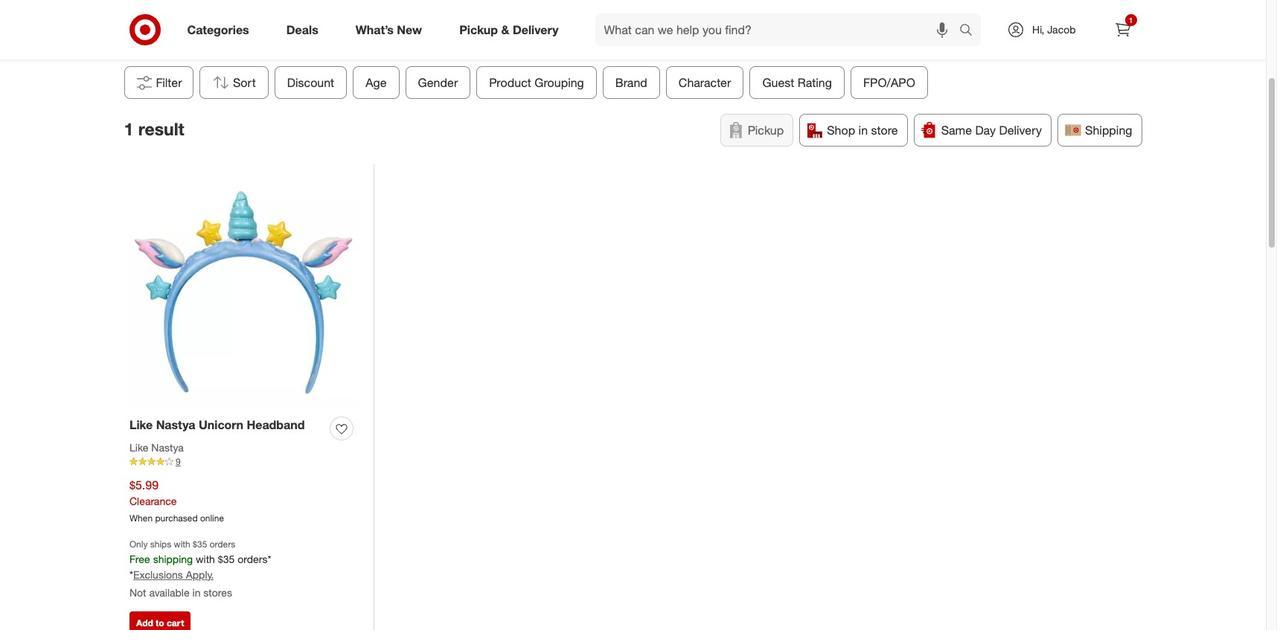 Task type: vqa. For each thing, say whether or not it's contained in the screenshot.
first Like
yes



Task type: describe. For each thing, give the bounding box(es) containing it.
unicorn
[[199, 418, 244, 433]]

stores
[[203, 586, 232, 599]]

orders*
[[238, 553, 271, 566]]

9
[[176, 456, 181, 468]]

sort button
[[199, 66, 268, 99]]

pickup & delivery link
[[447, 13, 577, 46]]

1 link
[[1107, 13, 1139, 46]]

filter button
[[124, 66, 193, 99]]

store
[[871, 123, 898, 138]]

$5.99 clearance when purchased online
[[130, 478, 224, 524]]

What can we help you find? suggestions appear below search field
[[595, 13, 963, 46]]

search
[[953, 24, 989, 38]]

free
[[130, 553, 150, 566]]

in inside only ships with $35 orders free shipping with $35 orders* * exclusions apply. not available in stores
[[192, 586, 201, 599]]

like nastya link
[[130, 441, 184, 456]]

product grouping
[[489, 75, 584, 90]]

headband
[[247, 418, 305, 433]]

purchased
[[155, 513, 198, 524]]

pickup for pickup & delivery
[[459, 22, 498, 37]]

9 link
[[130, 456, 359, 469]]

shipping
[[153, 553, 193, 566]]

add to cart button
[[130, 612, 191, 631]]

1 for 1 result
[[124, 118, 133, 139]]

fpo/apo button
[[851, 66, 928, 99]]

hi,
[[1033, 23, 1045, 36]]

hi, jacob
[[1033, 23, 1076, 36]]

pickup button
[[721, 114, 794, 147]]

exclusions apply. button
[[133, 568, 214, 583]]

pickup & delivery
[[459, 22, 559, 37]]

only
[[130, 539, 148, 550]]

day
[[976, 123, 996, 138]]

&
[[501, 22, 510, 37]]

deals
[[286, 22, 318, 37]]

deals link
[[274, 13, 337, 46]]

delivery for same day delivery
[[1000, 123, 1042, 138]]

filter
[[156, 75, 182, 90]]

*
[[130, 569, 133, 581]]

nastya for like nastya unicorn headband
[[156, 418, 195, 433]]

0 vertical spatial with
[[174, 539, 190, 550]]

available
[[149, 586, 190, 599]]

orders
[[210, 539, 236, 550]]

age
[[365, 75, 387, 90]]



Task type: locate. For each thing, give the bounding box(es) containing it.
delivery
[[513, 22, 559, 37], [1000, 123, 1042, 138]]

1 vertical spatial in
[[192, 586, 201, 599]]

with up shipping
[[174, 539, 190, 550]]

shop in store button
[[800, 114, 908, 147]]

1 horizontal spatial in
[[859, 123, 868, 138]]

brand button
[[603, 66, 660, 99]]

ships
[[150, 539, 171, 550]]

2 like from the top
[[130, 441, 148, 454]]

with
[[174, 539, 190, 550], [196, 553, 215, 566]]

pickup inside button
[[748, 123, 784, 138]]

categories
[[187, 22, 249, 37]]

1 for 1
[[1129, 16, 1133, 25]]

nastya inside 'link'
[[156, 418, 195, 433]]

0 horizontal spatial pickup
[[459, 22, 498, 37]]

like
[[130, 418, 153, 433], [130, 441, 148, 454]]

age button
[[353, 66, 399, 99]]

nastya for like nastya
[[151, 441, 184, 454]]

1 horizontal spatial pickup
[[748, 123, 784, 138]]

1 like from the top
[[130, 418, 153, 433]]

$35 left orders
[[193, 539, 207, 550]]

in down apply. at the left of the page
[[192, 586, 201, 599]]

0 vertical spatial like
[[130, 418, 153, 433]]

delivery right day
[[1000, 123, 1042, 138]]

gender
[[418, 75, 458, 90]]

add to cart
[[136, 618, 184, 629]]

pickup down guest
[[748, 123, 784, 138]]

online
[[200, 513, 224, 524]]

when
[[130, 513, 153, 524]]

same
[[942, 123, 972, 138]]

nastya
[[156, 418, 195, 433], [151, 441, 184, 454]]

same day delivery button
[[914, 114, 1052, 147]]

0 vertical spatial pickup
[[459, 22, 498, 37]]

$35
[[193, 539, 207, 550], [218, 553, 235, 566]]

in
[[859, 123, 868, 138], [192, 586, 201, 599]]

jacob
[[1048, 23, 1076, 36]]

in inside button
[[859, 123, 868, 138]]

discount button
[[274, 66, 347, 99]]

0 vertical spatial nastya
[[156, 418, 195, 433]]

new
[[397, 22, 422, 37]]

like for like nastya unicorn headband
[[130, 418, 153, 433]]

nastya up 9
[[151, 441, 184, 454]]

1 horizontal spatial delivery
[[1000, 123, 1042, 138]]

like inside 'link'
[[130, 418, 153, 433]]

0 vertical spatial in
[[859, 123, 868, 138]]

result
[[138, 118, 184, 139]]

1 left result
[[124, 118, 133, 139]]

like for like nastya
[[130, 441, 148, 454]]

1 result
[[124, 118, 184, 139]]

character
[[679, 75, 731, 90]]

brand
[[615, 75, 647, 90]]

rating
[[798, 75, 832, 90]]

1 vertical spatial with
[[196, 553, 215, 566]]

cart
[[167, 618, 184, 629]]

product grouping button
[[476, 66, 597, 99]]

delivery right &
[[513, 22, 559, 37]]

guest
[[762, 75, 794, 90]]

shipping
[[1086, 123, 1133, 138]]

0 horizontal spatial delivery
[[513, 22, 559, 37]]

0 horizontal spatial 1
[[124, 118, 133, 139]]

0 vertical spatial delivery
[[513, 22, 559, 37]]

nastya up like nastya
[[156, 418, 195, 433]]

1 right jacob
[[1129, 16, 1133, 25]]

like nastya unicorn headband
[[130, 418, 305, 433]]

fpo/apo
[[863, 75, 915, 90]]

what's
[[356, 22, 394, 37]]

1 horizontal spatial with
[[196, 553, 215, 566]]

1 horizontal spatial $35
[[218, 553, 235, 566]]

add
[[136, 618, 153, 629]]

only ships with $35 orders free shipping with $35 orders* * exclusions apply. not available in stores
[[130, 539, 271, 599]]

apply.
[[186, 569, 214, 581]]

what's new link
[[343, 13, 441, 46]]

like nastya unicorn headband link
[[130, 417, 305, 434]]

0 horizontal spatial with
[[174, 539, 190, 550]]

character button
[[666, 66, 744, 99]]

1 vertical spatial 1
[[124, 118, 133, 139]]

pickup left &
[[459, 22, 498, 37]]

categories link
[[175, 13, 268, 46]]

product
[[489, 75, 531, 90]]

1 vertical spatial pickup
[[748, 123, 784, 138]]

delivery for pickup & delivery
[[513, 22, 559, 37]]

0 vertical spatial $35
[[193, 539, 207, 550]]

shipping button
[[1058, 114, 1142, 147]]

like nastya
[[130, 441, 184, 454]]

exclusions
[[133, 569, 183, 581]]

what's new
[[356, 22, 422, 37]]

1
[[1129, 16, 1133, 25], [124, 118, 133, 139]]

with up apply. at the left of the page
[[196, 553, 215, 566]]

advertisement region
[[187, 0, 1080, 39]]

1 vertical spatial like
[[130, 441, 148, 454]]

0 horizontal spatial in
[[192, 586, 201, 599]]

1 vertical spatial delivery
[[1000, 123, 1042, 138]]

sort
[[233, 75, 256, 90]]

grouping
[[534, 75, 584, 90]]

not
[[130, 586, 146, 599]]

delivery inside button
[[1000, 123, 1042, 138]]

like nastya unicorn headband image
[[130, 179, 359, 408], [130, 179, 359, 408]]

shop in store
[[827, 123, 898, 138]]

search button
[[953, 13, 989, 49]]

shop
[[827, 123, 856, 138]]

in left store
[[859, 123, 868, 138]]

0 horizontal spatial $35
[[193, 539, 207, 550]]

like up like nastya
[[130, 418, 153, 433]]

$35 down orders
[[218, 553, 235, 566]]

0 vertical spatial 1
[[1129, 16, 1133, 25]]

same day delivery
[[942, 123, 1042, 138]]

1 vertical spatial nastya
[[151, 441, 184, 454]]

discount
[[287, 75, 334, 90]]

to
[[156, 618, 164, 629]]

1 horizontal spatial 1
[[1129, 16, 1133, 25]]

guest rating button
[[750, 66, 845, 99]]

1 vertical spatial $35
[[218, 553, 235, 566]]

$5.99
[[130, 478, 159, 493]]

pickup
[[459, 22, 498, 37], [748, 123, 784, 138]]

pickup for pickup
[[748, 123, 784, 138]]

gender button
[[405, 66, 470, 99]]

like up $5.99 in the bottom of the page
[[130, 441, 148, 454]]

guest rating
[[762, 75, 832, 90]]

clearance
[[130, 495, 177, 508]]



